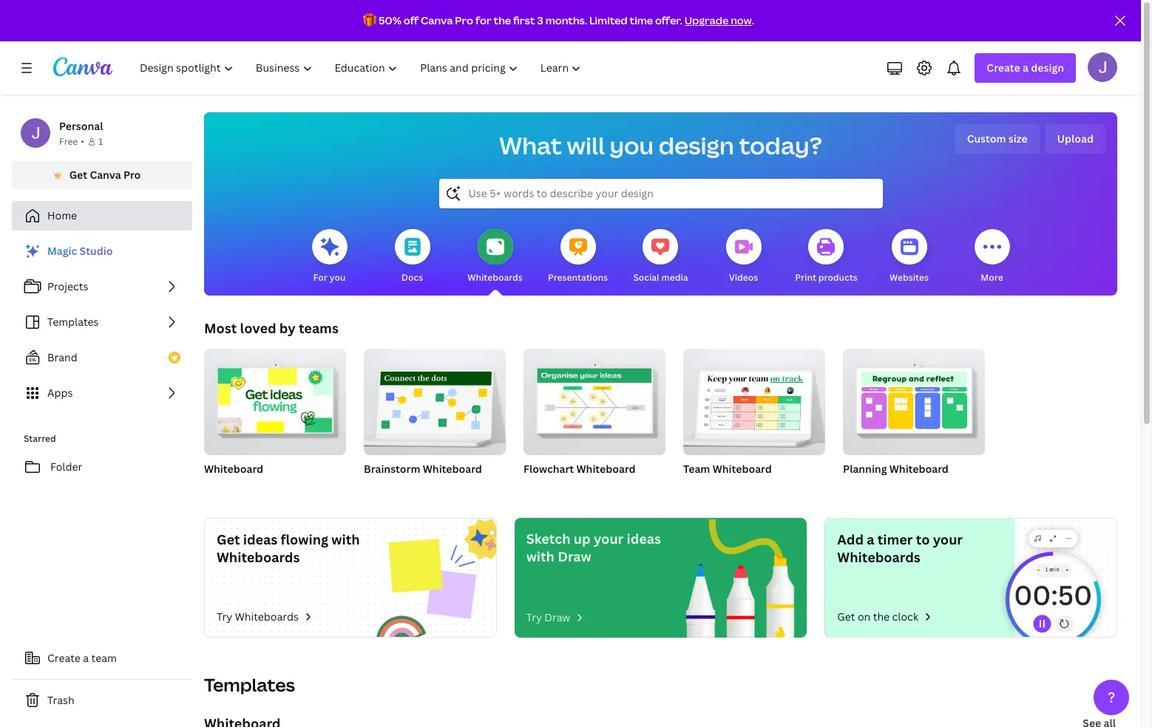 Task type: locate. For each thing, give the bounding box(es) containing it.
pro up home link
[[124, 168, 141, 182]]

design left jacob simon image
[[1031, 61, 1065, 75]]

with right the flowing at the bottom left of the page
[[332, 531, 360, 549]]

for you button
[[312, 219, 347, 296]]

for
[[476, 13, 492, 27]]

1 vertical spatial the
[[873, 610, 890, 624]]

off
[[404, 13, 419, 27]]

1 horizontal spatial with
[[526, 548, 555, 566]]

1 horizontal spatial get
[[217, 531, 240, 549]]

jacob simon image
[[1088, 53, 1118, 82]]

flowchart
[[524, 462, 574, 476]]

get for get on the clock
[[838, 610, 856, 624]]

canva down 1
[[90, 168, 121, 182]]

add a timer to your whiteboards
[[838, 531, 963, 567]]

create for create a design
[[987, 61, 1021, 75]]

loved
[[240, 320, 276, 337]]

group for brainstorm whiteboard
[[364, 343, 506, 456]]

0 horizontal spatial pro
[[124, 168, 141, 182]]

create inside dropdown button
[[987, 61, 1021, 75]]

offer.
[[655, 13, 683, 27]]

pro
[[455, 13, 473, 27], [124, 168, 141, 182]]

a left team on the left of page
[[83, 652, 89, 666]]

3 group from the left
[[524, 343, 666, 456]]

0 horizontal spatial templates
[[47, 315, 99, 329]]

1 horizontal spatial your
[[933, 531, 963, 549]]

0 horizontal spatial your
[[594, 530, 624, 548]]

more button
[[975, 219, 1010, 296]]

0 horizontal spatial you
[[330, 271, 346, 284]]

products
[[819, 271, 858, 284]]

design up search search field in the top of the page
[[659, 129, 734, 161]]

today?
[[739, 129, 823, 161]]

0 horizontal spatial canva
[[90, 168, 121, 182]]

1 vertical spatial get
[[217, 531, 240, 549]]

you right for
[[330, 271, 346, 284]]

.
[[752, 13, 754, 27]]

free
[[59, 135, 78, 148]]

1 whiteboard from the left
[[204, 462, 263, 476]]

1 horizontal spatial canva
[[421, 13, 453, 27]]

projects
[[47, 280, 88, 294]]

the right on
[[873, 610, 890, 624]]

flowing
[[281, 531, 329, 549]]

whiteboards
[[468, 271, 523, 284], [217, 549, 300, 567], [838, 549, 921, 567], [235, 610, 299, 624]]

apps
[[47, 386, 73, 400]]

1 vertical spatial you
[[330, 271, 346, 284]]

1 vertical spatial design
[[659, 129, 734, 161]]

social
[[634, 271, 660, 284]]

1 horizontal spatial the
[[873, 610, 890, 624]]

0 horizontal spatial the
[[494, 13, 511, 27]]

ideas left the flowing at the bottom left of the page
[[243, 531, 278, 549]]

your right up
[[594, 530, 624, 548]]

1 vertical spatial templates
[[204, 673, 295, 698]]

4 group from the left
[[684, 343, 826, 456]]

🎁 50% off canva pro for the first 3 months. limited time offer. upgrade now .
[[363, 13, 754, 27]]

2 horizontal spatial get
[[838, 610, 856, 624]]

0 horizontal spatial create
[[47, 652, 81, 666]]

folder link
[[12, 453, 192, 482]]

0 horizontal spatial a
[[83, 652, 89, 666]]

videos
[[729, 271, 758, 284]]

create left team on the left of page
[[47, 652, 81, 666]]

folder
[[50, 460, 82, 474]]

planning
[[843, 462, 887, 476]]

ideas
[[627, 530, 661, 548], [243, 531, 278, 549]]

try for get ideas flowing with whiteboards
[[217, 610, 232, 624]]

0 horizontal spatial try
[[217, 610, 232, 624]]

flowchart whiteboard group
[[524, 343, 666, 496]]

1 horizontal spatial try
[[526, 611, 542, 625]]

create inside button
[[47, 652, 81, 666]]

1 horizontal spatial ideas
[[627, 530, 661, 548]]

now
[[731, 13, 752, 27]]

2 horizontal spatial a
[[1023, 61, 1029, 75]]

1 vertical spatial create
[[47, 652, 81, 666]]

a up size at the top right of page
[[1023, 61, 1029, 75]]

None search field
[[439, 179, 883, 209]]

print products button
[[795, 219, 858, 296]]

templates link
[[12, 308, 192, 337]]

get inside "get canva pro" button
[[69, 168, 87, 182]]

0 horizontal spatial get
[[69, 168, 87, 182]]

0 vertical spatial create
[[987, 61, 1021, 75]]

get inside get ideas flowing with whiteboards
[[217, 531, 240, 549]]

your inside sketch up your ideas with draw
[[594, 530, 624, 548]]

the right for
[[494, 13, 511, 27]]

canva
[[421, 13, 453, 27], [90, 168, 121, 182]]

group for planning whiteboard
[[843, 343, 985, 456]]

get canva pro button
[[12, 161, 192, 189]]

2 vertical spatial get
[[838, 610, 856, 624]]

most
[[204, 320, 237, 337]]

1 horizontal spatial design
[[1031, 61, 1065, 75]]

1 horizontal spatial templates
[[204, 673, 295, 698]]

a inside create a team button
[[83, 652, 89, 666]]

a
[[1023, 61, 1029, 75], [867, 531, 875, 549], [83, 652, 89, 666]]

0 horizontal spatial ideas
[[243, 531, 278, 549]]

2 vertical spatial a
[[83, 652, 89, 666]]

custom
[[967, 132, 1006, 146]]

templates down try whiteboards
[[204, 673, 295, 698]]

get ideas flowing with whiteboards
[[217, 531, 360, 567]]

canva right off
[[421, 13, 453, 27]]

pro left for
[[455, 13, 473, 27]]

1 vertical spatial draw
[[545, 611, 571, 625]]

0 vertical spatial draw
[[558, 548, 592, 566]]

you right will
[[610, 129, 654, 161]]

a right 'add'
[[867, 531, 875, 549]]

0 vertical spatial get
[[69, 168, 87, 182]]

3
[[537, 13, 544, 27]]

group
[[204, 343, 346, 456], [364, 343, 506, 456], [524, 343, 666, 456], [684, 343, 826, 456], [843, 343, 985, 456]]

1 horizontal spatial pro
[[455, 13, 473, 27]]

1 vertical spatial pro
[[124, 168, 141, 182]]

1 horizontal spatial a
[[867, 531, 875, 549]]

home link
[[12, 201, 192, 231]]

templates
[[47, 315, 99, 329], [204, 673, 295, 698]]

group for whiteboard
[[204, 343, 346, 456]]

group for team whiteboard
[[684, 343, 826, 456]]

0 vertical spatial design
[[1031, 61, 1065, 75]]

list containing magic studio
[[12, 237, 192, 408]]

projects link
[[12, 272, 192, 302]]

apps link
[[12, 379, 192, 408]]

personal
[[59, 119, 103, 133]]

you inside for you button
[[330, 271, 346, 284]]

draw inside sketch up your ideas with draw
[[558, 548, 592, 566]]

flowchart whiteboard
[[524, 462, 636, 476]]

ideas inside sketch up your ideas with draw
[[627, 530, 661, 548]]

you
[[610, 129, 654, 161], [330, 271, 346, 284]]

magic
[[47, 244, 77, 258]]

whiteboard for planning whiteboard
[[890, 462, 949, 476]]

with inside get ideas flowing with whiteboards
[[332, 531, 360, 549]]

your right to
[[933, 531, 963, 549]]

by
[[280, 320, 296, 337]]

1 vertical spatial canva
[[90, 168, 121, 182]]

whiteboard for team whiteboard
[[713, 462, 772, 476]]

with
[[332, 531, 360, 549], [526, 548, 555, 566]]

custom size button
[[955, 124, 1040, 154]]

5 whiteboard from the left
[[890, 462, 949, 476]]

0 vertical spatial pro
[[455, 13, 473, 27]]

ideas inside get ideas flowing with whiteboards
[[243, 531, 278, 549]]

1 vertical spatial a
[[867, 531, 875, 549]]

on
[[858, 610, 871, 624]]

clock
[[893, 610, 919, 624]]

4 whiteboard from the left
[[713, 462, 772, 476]]

2 group from the left
[[364, 343, 506, 456]]

create
[[987, 61, 1021, 75], [47, 652, 81, 666]]

1 horizontal spatial create
[[987, 61, 1021, 75]]

print products
[[795, 271, 858, 284]]

0 horizontal spatial with
[[332, 531, 360, 549]]

templates down projects in the left top of the page
[[47, 315, 99, 329]]

upgrade now button
[[685, 13, 752, 27]]

will
[[567, 129, 605, 161]]

2 whiteboard from the left
[[423, 462, 482, 476]]

whiteboards inside add a timer to your whiteboards
[[838, 549, 921, 567]]

brand link
[[12, 343, 192, 373]]

create a team
[[47, 652, 117, 666]]

5 group from the left
[[843, 343, 985, 456]]

brainstorm
[[364, 462, 421, 476]]

custom size
[[967, 132, 1028, 146]]

with left up
[[526, 548, 555, 566]]

3 whiteboard from the left
[[577, 462, 636, 476]]

list
[[12, 237, 192, 408]]

most loved by teams
[[204, 320, 339, 337]]

a inside add a timer to your whiteboards
[[867, 531, 875, 549]]

a inside create a design dropdown button
[[1023, 61, 1029, 75]]

1 group from the left
[[204, 343, 346, 456]]

pro inside "get canva pro" button
[[124, 168, 141, 182]]

planning whiteboard group
[[843, 343, 985, 496]]

create up custom size
[[987, 61, 1021, 75]]

create for create a team
[[47, 652, 81, 666]]

0 vertical spatial templates
[[47, 315, 99, 329]]

0 vertical spatial you
[[610, 129, 654, 161]]

brainstorm whiteboard group
[[364, 343, 506, 496]]

draw
[[558, 548, 592, 566], [545, 611, 571, 625]]

group for flowchart whiteboard
[[524, 343, 666, 456]]

ideas right up
[[627, 530, 661, 548]]

0 vertical spatial a
[[1023, 61, 1029, 75]]

docs
[[402, 271, 423, 284]]

0 horizontal spatial design
[[659, 129, 734, 161]]



Task type: vqa. For each thing, say whether or not it's contained in the screenshot.
studio
yes



Task type: describe. For each thing, give the bounding box(es) containing it.
a for team
[[83, 652, 89, 666]]

whiteboard for brainstorm whiteboard
[[423, 462, 482, 476]]

months.
[[546, 13, 587, 27]]

whiteboard group
[[204, 343, 346, 496]]

what
[[499, 129, 562, 161]]

for you
[[313, 271, 346, 284]]

canva inside button
[[90, 168, 121, 182]]

get for get ideas flowing with whiteboards
[[217, 531, 240, 549]]

home
[[47, 209, 77, 223]]

a for design
[[1023, 61, 1029, 75]]

more
[[981, 271, 1004, 284]]

whiteboards button
[[468, 219, 523, 296]]

1 horizontal spatial you
[[610, 129, 654, 161]]

upgrade
[[685, 13, 729, 27]]

whiteboards inside get ideas flowing with whiteboards
[[217, 549, 300, 567]]

1
[[98, 135, 103, 148]]

what will you design today?
[[499, 129, 823, 161]]

sketch up your ideas with draw
[[526, 530, 661, 566]]

create a design
[[987, 61, 1065, 75]]

websites button
[[890, 219, 929, 296]]

timer
[[878, 531, 913, 549]]

Search search field
[[469, 180, 853, 208]]

team whiteboard
[[684, 462, 772, 476]]

whiteboard for flowchart whiteboard
[[577, 462, 636, 476]]

get on the clock
[[838, 610, 919, 624]]

trash
[[47, 694, 74, 708]]

trash link
[[12, 686, 192, 716]]

magic studio link
[[12, 237, 192, 266]]

presentations button
[[548, 219, 608, 296]]

50%
[[379, 13, 402, 27]]

design inside dropdown button
[[1031, 61, 1065, 75]]

get canva pro
[[69, 168, 141, 182]]

folder button
[[12, 453, 192, 482]]

add
[[838, 531, 864, 549]]

a for timer
[[867, 531, 875, 549]]

print
[[795, 271, 817, 284]]

size
[[1009, 132, 1028, 146]]

•
[[81, 135, 84, 148]]

create a design button
[[975, 53, 1076, 83]]

to
[[916, 531, 930, 549]]

get for get canva pro
[[69, 168, 87, 182]]

for
[[313, 271, 328, 284]]

limited
[[590, 13, 628, 27]]

teams
[[299, 320, 339, 337]]

try for sketch up your ideas with draw
[[526, 611, 542, 625]]

docs button
[[395, 219, 430, 296]]

websites
[[890, 271, 929, 284]]

0 vertical spatial the
[[494, 13, 511, 27]]

starred
[[24, 433, 56, 445]]

studio
[[80, 244, 113, 258]]

brainstorm whiteboard
[[364, 462, 482, 476]]

team whiteboard group
[[684, 343, 826, 496]]

social media button
[[634, 219, 688, 296]]

top level navigation element
[[130, 53, 594, 83]]

free •
[[59, 135, 84, 148]]

first
[[513, 13, 535, 27]]

🎁
[[363, 13, 377, 27]]

with inside sketch up your ideas with draw
[[526, 548, 555, 566]]

upload button
[[1046, 124, 1106, 154]]

media
[[662, 271, 688, 284]]

videos button
[[726, 219, 762, 296]]

upload
[[1058, 132, 1094, 146]]

team
[[684, 462, 710, 476]]

create a team button
[[12, 644, 192, 674]]

sketch
[[526, 530, 571, 548]]

brand
[[47, 351, 78, 365]]

team
[[91, 652, 117, 666]]

magic studio
[[47, 244, 113, 258]]

planning whiteboard
[[843, 462, 949, 476]]

presentations
[[548, 271, 608, 284]]

time
[[630, 13, 653, 27]]

0 vertical spatial canva
[[421, 13, 453, 27]]

up
[[574, 530, 591, 548]]

social media
[[634, 271, 688, 284]]

your inside add a timer to your whiteboards
[[933, 531, 963, 549]]

try draw
[[526, 611, 571, 625]]



